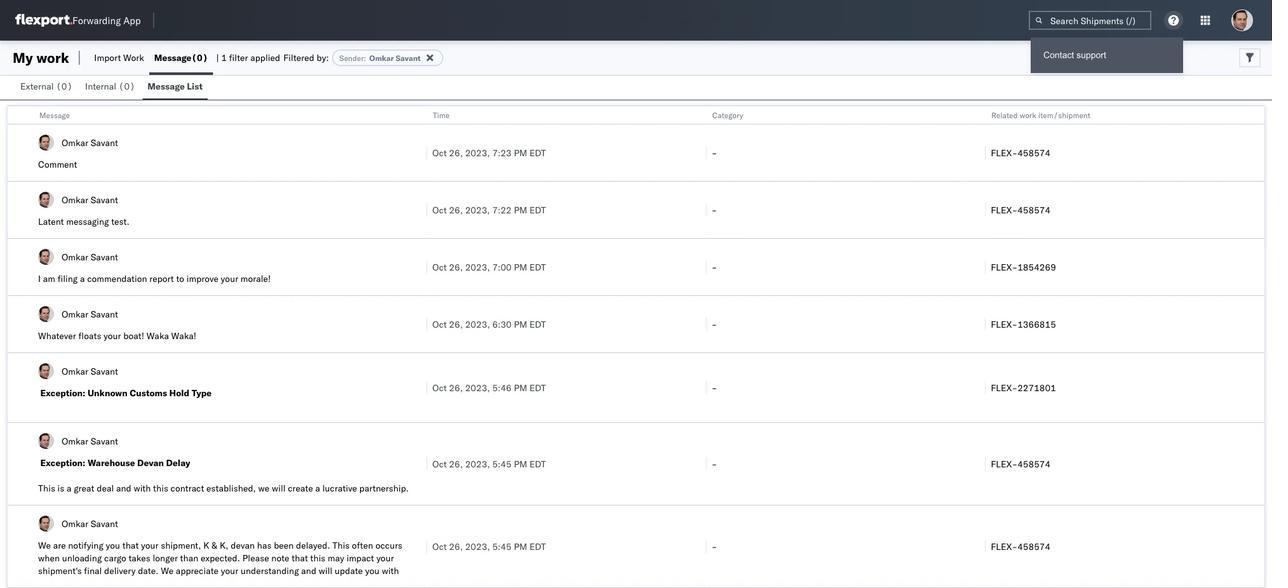 Task type: locate. For each thing, give the bounding box(es) containing it.
omkar up 'notifying'
[[62, 518, 88, 529]]

omkar savant for comment
[[62, 137, 118, 148]]

(0) right external
[[56, 81, 73, 92]]

omkar right :
[[369, 53, 394, 63]]

message for (0)
[[154, 52, 191, 63]]

omkar down floats
[[62, 365, 88, 377]]

app
[[123, 14, 141, 26]]

hold
[[169, 387, 189, 399]]

458574 for comment
[[1017, 147, 1051, 158]]

1 458574 from the top
[[1017, 147, 1051, 158]]

edt
[[529, 147, 546, 158], [529, 204, 546, 215], [529, 261, 546, 272], [529, 318, 546, 330], [529, 382, 546, 393], [529, 458, 546, 469], [529, 541, 546, 552]]

latent messaging test.
[[38, 216, 129, 227]]

5 26, from the top
[[449, 382, 463, 393]]

4 resize handle column header from the left
[[1249, 106, 1264, 588]]

external (0)
[[20, 81, 73, 92]]

2 edt from the top
[[529, 204, 546, 215]]

2023, for a
[[465, 261, 490, 272]]

1 oct from the top
[[432, 147, 447, 158]]

5:46
[[492, 382, 512, 393]]

3 2023, from the top
[[465, 261, 490, 272]]

your down expected.
[[221, 565, 238, 576]]

2 - from the top
[[712, 204, 717, 215]]

flex- 458574 for latent
[[991, 204, 1051, 215]]

0 vertical spatial with
[[134, 483, 151, 494]]

we up when
[[38, 540, 51, 551]]

contact support button
[[1031, 37, 1183, 73], [1031, 43, 1183, 68]]

flex- 1854269
[[991, 261, 1056, 272]]

| 1 filter applied filtered by:
[[216, 52, 329, 63]]

2 flex- from the top
[[991, 204, 1017, 215]]

5:45
[[492, 458, 512, 469], [492, 541, 512, 552]]

3 edt from the top
[[529, 261, 546, 272]]

message (0)
[[154, 52, 208, 63]]

your down occurs
[[376, 553, 394, 564]]

we
[[38, 540, 51, 551], [161, 565, 173, 576]]

savant up 'notifying'
[[91, 518, 118, 529]]

2 458574 from the top
[[1017, 204, 1051, 215]]

omkar for whatever
[[62, 308, 88, 319]]

oct 26, 2023, 5:45 pm edt
[[432, 458, 546, 469], [432, 541, 546, 552]]

7 edt from the top
[[529, 541, 546, 552]]

1 horizontal spatial we
[[161, 565, 173, 576]]

1 vertical spatial this
[[310, 553, 325, 564]]

0 horizontal spatial (0)
[[56, 81, 73, 92]]

1 horizontal spatial (0)
[[119, 81, 135, 92]]

sender
[[339, 53, 364, 63]]

pm for you
[[514, 541, 527, 552]]

0 vertical spatial message
[[154, 52, 191, 63]]

5 oct from the top
[[432, 382, 447, 393]]

7 flex- from the top
[[991, 541, 1017, 552]]

7 omkar savant from the top
[[62, 518, 118, 529]]

7 2023, from the top
[[465, 541, 490, 552]]

3 oct from the top
[[432, 261, 447, 272]]

we down longer
[[161, 565, 173, 576]]

:
[[364, 53, 366, 63]]

1 oct 26, 2023, 5:45 pm edt from the top
[[432, 458, 546, 469]]

4 flex- from the top
[[991, 318, 1017, 330]]

omkar savant up floats
[[62, 308, 118, 319]]

0 horizontal spatial this
[[153, 483, 168, 494]]

resize handle column header for related work item/shipment
[[1249, 106, 1264, 588]]

1 horizontal spatial work
[[1020, 110, 1036, 120]]

Search Shipments (/) text field
[[1029, 11, 1151, 30]]

1 horizontal spatial will
[[319, 565, 332, 576]]

whatever
[[38, 330, 76, 341]]

this
[[153, 483, 168, 494], [310, 553, 325, 564]]

omkar savant for we
[[62, 518, 118, 529]]

1 horizontal spatial with
[[382, 565, 399, 576]]

1854269
[[1017, 261, 1056, 272]]

7 26, from the top
[[449, 541, 463, 552]]

0 horizontal spatial work
[[36, 49, 69, 66]]

0 vertical spatial will
[[272, 483, 286, 494]]

resize handle column header for time
[[691, 106, 706, 588]]

flex- 458574 for comment
[[991, 147, 1051, 158]]

category
[[712, 110, 743, 120]]

oct 26, 2023, 7:23 pm edt
[[432, 147, 546, 158]]

4 pm from the top
[[514, 318, 527, 330]]

4 flex- 458574 from the top
[[991, 541, 1051, 552]]

oct
[[432, 147, 447, 158], [432, 204, 447, 215], [432, 261, 447, 272], [432, 318, 447, 330], [432, 382, 447, 393], [432, 458, 447, 469], [432, 541, 447, 552]]

you up the "cargo"
[[106, 540, 120, 551]]

omkar savant up warehouse
[[62, 435, 118, 446]]

(0) inside button
[[119, 81, 135, 92]]

with down occurs
[[382, 565, 399, 576]]

resize handle column header
[[411, 106, 427, 588], [691, 106, 706, 588], [970, 106, 985, 588], [1249, 106, 1264, 588]]

1 vertical spatial exception:
[[40, 457, 85, 468]]

and down delayed.
[[301, 565, 316, 576]]

exception: up is
[[40, 457, 85, 468]]

comment
[[38, 159, 77, 170]]

5 edt from the top
[[529, 382, 546, 393]]

2 pm from the top
[[514, 204, 527, 215]]

message up message list
[[154, 52, 191, 63]]

that down delayed.
[[292, 553, 308, 564]]

and
[[116, 483, 131, 494], [301, 565, 316, 576]]

2 flex- 458574 from the top
[[991, 204, 1051, 215]]

3 flex- from the top
[[991, 261, 1017, 272]]

0 vertical spatial work
[[36, 49, 69, 66]]

5 pm from the top
[[514, 382, 527, 393]]

delivery
[[104, 565, 136, 576]]

with
[[134, 483, 151, 494], [382, 565, 399, 576]]

unknown
[[88, 387, 127, 399]]

savant up commendation
[[91, 251, 118, 262]]

omkar for we
[[62, 518, 88, 529]]

omkar savant for exception:
[[62, 365, 118, 377]]

1 flex- 458574 from the top
[[991, 147, 1051, 158]]

6 omkar savant from the top
[[62, 435, 118, 446]]

savant down internal (0) button
[[91, 137, 118, 148]]

458574
[[1017, 147, 1051, 158], [1017, 204, 1051, 215], [1017, 458, 1051, 469], [1017, 541, 1051, 552]]

1 horizontal spatial and
[[301, 565, 316, 576]]

1 vertical spatial 5:45
[[492, 541, 512, 552]]

savant for comment
[[91, 137, 118, 148]]

savant for we
[[91, 518, 118, 529]]

2023,
[[465, 147, 490, 158], [465, 204, 490, 215], [465, 261, 490, 272], [465, 318, 490, 330], [465, 382, 490, 393], [465, 458, 490, 469], [465, 541, 490, 552]]

may
[[328, 553, 344, 564]]

0 vertical spatial exception:
[[40, 387, 85, 399]]

a right the "filing"
[[80, 273, 85, 284]]

(0) for internal (0)
[[119, 81, 135, 92]]

with down devan
[[134, 483, 151, 494]]

6 oct from the top
[[432, 458, 447, 469]]

(0) inside button
[[56, 81, 73, 92]]

message for list
[[148, 81, 185, 92]]

omkar up the "filing"
[[62, 251, 88, 262]]

omkar up comment
[[62, 137, 88, 148]]

impact
[[347, 553, 374, 564]]

filing
[[58, 273, 78, 284]]

you
[[106, 540, 120, 551], [365, 565, 379, 576]]

1 2023, from the top
[[465, 147, 490, 158]]

0 vertical spatial oct 26, 2023, 5:45 pm edt
[[432, 458, 546, 469]]

work for related
[[1020, 110, 1036, 120]]

2 horizontal spatial (0)
[[191, 52, 208, 63]]

will down "may"
[[319, 565, 332, 576]]

savant up "whatever floats your boat! waka waka!"
[[91, 308, 118, 319]]

message left 'list'
[[148, 81, 185, 92]]

6 edt from the top
[[529, 458, 546, 469]]

3 - from the top
[[712, 261, 717, 272]]

3 resize handle column header from the left
[[970, 106, 985, 588]]

that up takes
[[122, 540, 139, 551]]

omkar savant for latent
[[62, 194, 118, 205]]

work right related
[[1020, 110, 1036, 120]]

5 flex- from the top
[[991, 382, 1017, 393]]

delayed.
[[296, 540, 330, 551]]

2 oct from the top
[[432, 204, 447, 215]]

oct 26, 2023, 5:46 pm edt
[[432, 382, 546, 393]]

4 edt from the top
[[529, 318, 546, 330]]

0 vertical spatial 5:45
[[492, 458, 512, 469]]

omkar savant up comment
[[62, 137, 118, 148]]

oct for boat!
[[432, 318, 447, 330]]

3 flex- 458574 from the top
[[991, 458, 1051, 469]]

omkar savant up the "filing"
[[62, 251, 118, 262]]

will
[[272, 483, 286, 494], [319, 565, 332, 576]]

this left is
[[38, 483, 55, 494]]

customs
[[130, 387, 167, 399]]

support
[[1077, 50, 1106, 60]]

message inside button
[[148, 81, 185, 92]]

1 resize handle column header from the left
[[411, 106, 427, 588]]

2 exception: from the top
[[40, 457, 85, 468]]

2 26, from the top
[[449, 204, 463, 215]]

(0) for message (0)
[[191, 52, 208, 63]]

1 contact support button from the top
[[1031, 37, 1183, 73]]

flex- for boat!
[[991, 318, 1017, 330]]

2023, for you
[[465, 541, 490, 552]]

pm for boat!
[[514, 318, 527, 330]]

0 vertical spatial this
[[38, 483, 55, 494]]

will right we
[[272, 483, 286, 494]]

omkar savant up unknown
[[62, 365, 118, 377]]

a
[[80, 273, 85, 284], [67, 483, 71, 494], [315, 483, 320, 494]]

savant up warehouse
[[91, 435, 118, 446]]

we are notifying you that your shipment, k & k, devan has been delayed. this often occurs when unloading cargo takes longer than expected. please note that this may impact your shipment's final delivery date. we appreciate your understanding and will update you with
[[38, 540, 402, 576]]

5 2023, from the top
[[465, 382, 490, 393]]

1 omkar savant from the top
[[62, 137, 118, 148]]

6 26, from the top
[[449, 458, 463, 469]]

6 - from the top
[[712, 458, 717, 469]]

pm for hold
[[514, 382, 527, 393]]

1 vertical spatial work
[[1020, 110, 1036, 120]]

-
[[712, 147, 717, 158], [712, 204, 717, 215], [712, 261, 717, 272], [712, 318, 717, 330], [712, 382, 717, 393], [712, 458, 717, 469], [712, 541, 717, 552]]

3 26, from the top
[[449, 261, 463, 272]]

omkar for latent
[[62, 194, 88, 205]]

0 horizontal spatial that
[[122, 540, 139, 551]]

1 edt from the top
[[529, 147, 546, 158]]

message list button
[[142, 75, 208, 100]]

7 pm from the top
[[514, 541, 527, 552]]

1 5:45 from the top
[[492, 458, 512, 469]]

this inside we are notifying you that your shipment, k & k, devan has been delayed. this often occurs when unloading cargo takes longer than expected. please note that this may impact your shipment's final delivery date. we appreciate your understanding and will update you with
[[310, 553, 325, 564]]

this left contract
[[153, 483, 168, 494]]

note
[[271, 553, 289, 564]]

exception: for exception: warehouse devan delay
[[40, 457, 85, 468]]

oct 26, 2023, 7:22 pm edt
[[432, 204, 546, 215]]

work up external (0)
[[36, 49, 69, 66]]

1 vertical spatial will
[[319, 565, 332, 576]]

2023, for latent messaging test.
[[465, 204, 490, 215]]

1 horizontal spatial this
[[332, 540, 350, 551]]

omkar savant
[[62, 137, 118, 148], [62, 194, 118, 205], [62, 251, 118, 262], [62, 308, 118, 319], [62, 365, 118, 377], [62, 435, 118, 446], [62, 518, 118, 529]]

(0) left |
[[191, 52, 208, 63]]

omkar up latent messaging test.
[[62, 194, 88, 205]]

7 - from the top
[[712, 541, 717, 552]]

contract
[[171, 483, 204, 494]]

1 vertical spatial with
[[382, 565, 399, 576]]

1 vertical spatial oct 26, 2023, 5:45 pm edt
[[432, 541, 546, 552]]

1 horizontal spatial you
[[365, 565, 379, 576]]

2 2023, from the top
[[465, 204, 490, 215]]

report
[[149, 273, 174, 284]]

this up "may"
[[332, 540, 350, 551]]

0 vertical spatial we
[[38, 540, 51, 551]]

1 vertical spatial this
[[332, 540, 350, 551]]

is
[[58, 483, 64, 494]]

work
[[36, 49, 69, 66], [1020, 110, 1036, 120]]

a right create
[[315, 483, 320, 494]]

0 horizontal spatial this
[[38, 483, 55, 494]]

1 flex- from the top
[[991, 147, 1017, 158]]

and right the 'deal'
[[116, 483, 131, 494]]

0 horizontal spatial you
[[106, 540, 120, 551]]

date.
[[138, 565, 158, 576]]

omkar
[[369, 53, 394, 63], [62, 137, 88, 148], [62, 194, 88, 205], [62, 251, 88, 262], [62, 308, 88, 319], [62, 365, 88, 377], [62, 435, 88, 446], [62, 518, 88, 529]]

0 vertical spatial and
[[116, 483, 131, 494]]

- for latent messaging test.
[[712, 204, 717, 215]]

5 omkar savant from the top
[[62, 365, 118, 377]]

7 oct from the top
[[432, 541, 447, 552]]

understanding
[[241, 565, 299, 576]]

flex- for latent messaging test.
[[991, 204, 1017, 215]]

3 pm from the top
[[514, 261, 527, 272]]

exception: left unknown
[[40, 387, 85, 399]]

devan
[[231, 540, 255, 551]]

4 2023, from the top
[[465, 318, 490, 330]]

import
[[94, 52, 121, 63]]

1 - from the top
[[712, 147, 717, 158]]

savant up unknown
[[91, 365, 118, 377]]

omkar for i
[[62, 251, 88, 262]]

than
[[180, 553, 198, 564]]

omkar savant for whatever
[[62, 308, 118, 319]]

1 vertical spatial and
[[301, 565, 316, 576]]

exception: for exception: unknown customs hold type
[[40, 387, 85, 399]]

0 horizontal spatial and
[[116, 483, 131, 494]]

(0) right internal
[[119, 81, 135, 92]]

2 resize handle column header from the left
[[691, 106, 706, 588]]

1 horizontal spatial that
[[292, 553, 308, 564]]

4 458574 from the top
[[1017, 541, 1051, 552]]

1 vertical spatial that
[[292, 553, 308, 564]]

0 vertical spatial this
[[153, 483, 168, 494]]

2 contact support button from the top
[[1031, 43, 1183, 68]]

omkar savant up the messaging
[[62, 194, 118, 205]]

this down delayed.
[[310, 553, 325, 564]]

2 omkar savant from the top
[[62, 194, 118, 205]]

458574 for latent
[[1017, 204, 1051, 215]]

4 omkar savant from the top
[[62, 308, 118, 319]]

message down external (0) button on the top of the page
[[39, 110, 70, 120]]

0 vertical spatial you
[[106, 540, 120, 551]]

2023, for boat!
[[465, 318, 490, 330]]

you down impact
[[365, 565, 379, 576]]

exception: unknown customs hold type
[[40, 387, 212, 399]]

3 omkar savant from the top
[[62, 251, 118, 262]]

4 oct from the top
[[432, 318, 447, 330]]

that
[[122, 540, 139, 551], [292, 553, 308, 564]]

a right is
[[67, 483, 71, 494]]

7:22
[[492, 204, 512, 215]]

4 26, from the top
[[449, 318, 463, 330]]

omkar up floats
[[62, 308, 88, 319]]

savant up the test.
[[91, 194, 118, 205]]

1 exception: from the top
[[40, 387, 85, 399]]

0 vertical spatial that
[[122, 540, 139, 551]]

5 - from the top
[[712, 382, 717, 393]]

flex- for a
[[991, 261, 1017, 272]]

4 - from the top
[[712, 318, 717, 330]]

1 horizontal spatial this
[[310, 553, 325, 564]]

omkar savant up 'notifying'
[[62, 518, 118, 529]]

1 vertical spatial message
[[148, 81, 185, 92]]



Task type: vqa. For each thing, say whether or not it's contained in the screenshot.
Omkar Savant related to I
yes



Task type: describe. For each thing, give the bounding box(es) containing it.
2 5:45 from the top
[[492, 541, 512, 552]]

filtered
[[283, 52, 314, 63]]

2 oct 26, 2023, 5:45 pm edt from the top
[[432, 541, 546, 552]]

6 flex- from the top
[[991, 458, 1017, 469]]

edt for hold
[[529, 382, 546, 393]]

1366815
[[1017, 318, 1056, 330]]

2023, for hold
[[465, 382, 490, 393]]

been
[[274, 540, 294, 551]]

with inside we are notifying you that your shipment, k & k, devan has been delayed. this often occurs when unloading cargo takes longer than expected. please note that this may impact your shipment's final delivery date. we appreciate your understanding and will update you with
[[382, 565, 399, 576]]

1 vertical spatial we
[[161, 565, 173, 576]]

1 horizontal spatial a
[[80, 273, 85, 284]]

0 horizontal spatial will
[[272, 483, 286, 494]]

import work button
[[89, 41, 149, 75]]

26, for latent messaging test.
[[449, 204, 463, 215]]

oct for latent messaging test.
[[432, 204, 447, 215]]

test.
[[111, 216, 129, 227]]

import work
[[94, 52, 144, 63]]

often
[[352, 540, 373, 551]]

commendation
[[87, 273, 147, 284]]

applied
[[250, 52, 280, 63]]

related work item/shipment
[[991, 110, 1090, 120]]

your left morale!
[[221, 273, 238, 284]]

0 horizontal spatial a
[[67, 483, 71, 494]]

omkar savant for i
[[62, 251, 118, 262]]

occurs
[[375, 540, 402, 551]]

list
[[187, 81, 203, 92]]

6 2023, from the top
[[465, 458, 490, 469]]

your left boat!
[[104, 330, 121, 341]]

omkar for comment
[[62, 137, 88, 148]]

cargo
[[104, 553, 126, 564]]

2 vertical spatial message
[[39, 110, 70, 120]]

flex- 1366815
[[991, 318, 1056, 330]]

my work
[[13, 49, 69, 66]]

26, for a
[[449, 261, 463, 272]]

1 vertical spatial you
[[365, 565, 379, 576]]

your up takes
[[141, 540, 158, 551]]

and inside we are notifying you that your shipment, k & k, devan has been delayed. this often occurs when unloading cargo takes longer than expected. please note that this may impact your shipment's final delivery date. we appreciate your understanding and will update you with
[[301, 565, 316, 576]]

great
[[74, 483, 94, 494]]

oct for a
[[432, 261, 447, 272]]

7:23
[[492, 147, 512, 158]]

sender : omkar savant
[[339, 53, 421, 63]]

internal (0) button
[[80, 75, 142, 100]]

savant right :
[[396, 53, 421, 63]]

0 horizontal spatial with
[[134, 483, 151, 494]]

to
[[176, 273, 184, 284]]

partnership.
[[359, 483, 409, 494]]

shipment,
[[161, 540, 201, 551]]

flexport. image
[[15, 14, 72, 27]]

&
[[212, 540, 217, 551]]

7:00
[[492, 261, 512, 272]]

edt for latent messaging test.
[[529, 204, 546, 215]]

- for hold
[[712, 382, 717, 393]]

oct for you
[[432, 541, 447, 552]]

1 pm from the top
[[514, 147, 527, 158]]

savant for whatever
[[91, 308, 118, 319]]

6:30
[[492, 318, 512, 330]]

delay
[[166, 457, 190, 468]]

established,
[[206, 483, 256, 494]]

26, for you
[[449, 541, 463, 552]]

(0) for external (0)
[[56, 81, 73, 92]]

resize handle column header for message
[[411, 106, 427, 588]]

my
[[13, 49, 33, 66]]

edt for a
[[529, 261, 546, 272]]

2 horizontal spatial a
[[315, 483, 320, 494]]

26, for boat!
[[449, 318, 463, 330]]

oct for hold
[[432, 382, 447, 393]]

this is a great deal and with this contract established, we will create a lucrative partnership.
[[38, 483, 409, 494]]

waka
[[147, 330, 169, 341]]

work for my
[[36, 49, 69, 66]]

savant for i
[[91, 251, 118, 262]]

k
[[203, 540, 209, 551]]

item/shipment
[[1038, 110, 1090, 120]]

expected.
[[201, 553, 240, 564]]

longer
[[153, 553, 178, 564]]

- for a
[[712, 261, 717, 272]]

this inside we are notifying you that your shipment, k & k, devan has been delayed. this often occurs when unloading cargo takes longer than expected. please note that this may impact your shipment's final delivery date. we appreciate your understanding and will update you with
[[332, 540, 350, 551]]

time
[[433, 110, 450, 120]]

6 pm from the top
[[514, 458, 527, 469]]

please
[[242, 553, 269, 564]]

- for you
[[712, 541, 717, 552]]

oct 26, 2023, 6:30 pm edt
[[432, 318, 546, 330]]

devan
[[137, 457, 164, 468]]

flex- 458574 for we
[[991, 541, 1051, 552]]

savant for latent
[[91, 194, 118, 205]]

flex- for hold
[[991, 382, 1017, 393]]

- for boat!
[[712, 318, 717, 330]]

when
[[38, 553, 60, 564]]

deal
[[97, 483, 114, 494]]

edt for you
[[529, 541, 546, 552]]

warehouse
[[88, 457, 135, 468]]

related
[[991, 110, 1018, 120]]

forwarding app link
[[15, 14, 141, 27]]

boat!
[[123, 330, 144, 341]]

final
[[84, 565, 102, 576]]

flex- 2271801
[[991, 382, 1056, 393]]

will inside we are notifying you that your shipment, k & k, devan has been delayed. this often occurs when unloading cargo takes longer than expected. please note that this may impact your shipment's final delivery date. we appreciate your understanding and will update you with
[[319, 565, 332, 576]]

unloading
[[62, 553, 102, 564]]

savant for exception:
[[91, 365, 118, 377]]

external
[[20, 81, 54, 92]]

forwarding
[[72, 14, 121, 26]]

26, for hold
[[449, 382, 463, 393]]

type
[[192, 387, 212, 399]]

floats
[[78, 330, 101, 341]]

edt for boat!
[[529, 318, 546, 330]]

3 458574 from the top
[[1017, 458, 1051, 469]]

notifying
[[68, 540, 103, 551]]

flex- for you
[[991, 541, 1017, 552]]

458574 for we
[[1017, 541, 1051, 552]]

1
[[221, 52, 227, 63]]

0 horizontal spatial we
[[38, 540, 51, 551]]

i
[[38, 273, 41, 284]]

external (0) button
[[15, 75, 80, 100]]

omkar for exception:
[[62, 365, 88, 377]]

work
[[123, 52, 144, 63]]

k,
[[220, 540, 228, 551]]

improve
[[187, 273, 218, 284]]

has
[[257, 540, 271, 551]]

omkar up warehouse
[[62, 435, 88, 446]]

shipment's
[[38, 565, 82, 576]]

1 26, from the top
[[449, 147, 463, 158]]

morale!
[[241, 273, 271, 284]]

messaging
[[66, 216, 109, 227]]

internal
[[85, 81, 116, 92]]

resize handle column header for category
[[970, 106, 985, 588]]

forwarding app
[[72, 14, 141, 26]]

2271801
[[1017, 382, 1056, 393]]

|
[[216, 52, 219, 63]]

we
[[258, 483, 269, 494]]

latent
[[38, 216, 64, 227]]

whatever floats your boat! waka waka!
[[38, 330, 196, 341]]

am
[[43, 273, 55, 284]]

pm for latent messaging test.
[[514, 204, 527, 215]]

exception: warehouse devan delay
[[40, 457, 190, 468]]

lucrative
[[322, 483, 357, 494]]

pm for a
[[514, 261, 527, 272]]

oct 26, 2023, 7:00 pm edt
[[432, 261, 546, 272]]

by:
[[317, 52, 329, 63]]

filter
[[229, 52, 248, 63]]

waka!
[[171, 330, 196, 341]]



